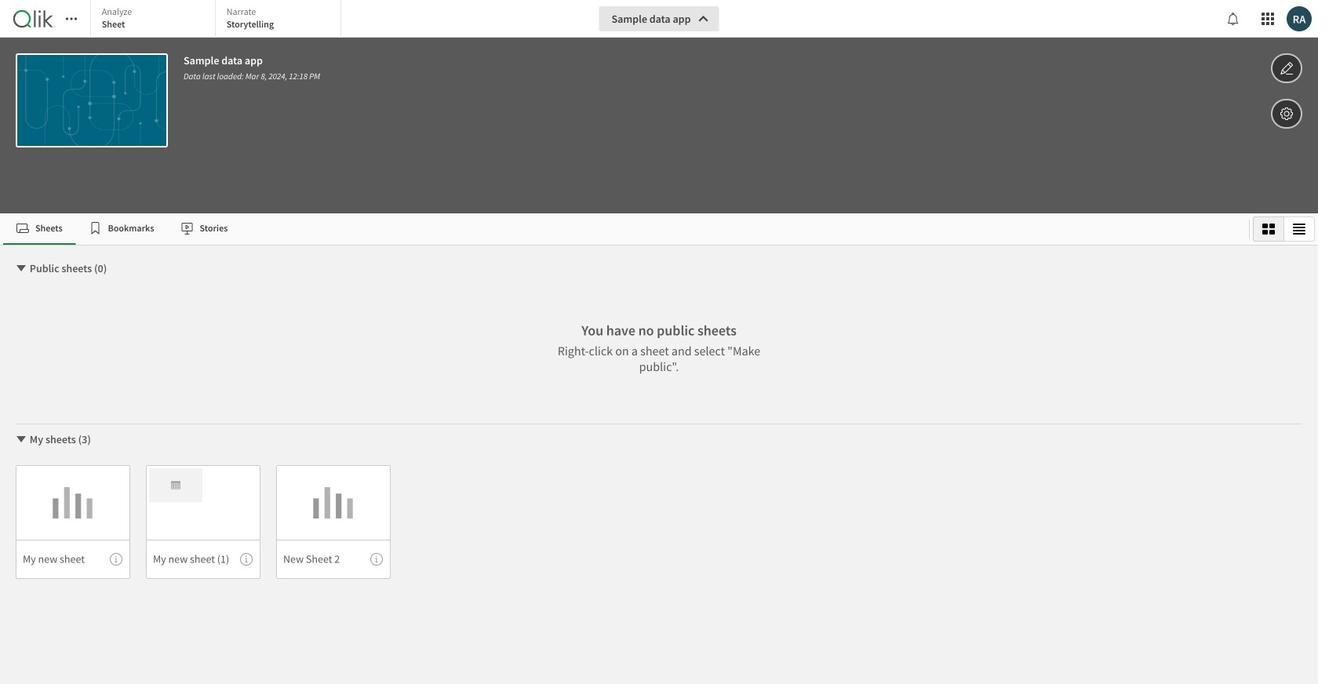 Task type: locate. For each thing, give the bounding box(es) containing it.
tooltip inside new sheet 2 sheet is selected. press the spacebar or enter key to open new sheet 2 sheet. use the right and left arrow keys to navigate. element
[[371, 553, 383, 566]]

1 horizontal spatial tooltip
[[240, 553, 253, 566]]

application
[[0, 0, 1319, 685]]

3 menu item from the left
[[276, 540, 391, 579]]

my new sheet sheet is selected. press the spacebar or enter key to open my new sheet sheet. use the right and left arrow keys to navigate. element
[[16, 465, 130, 579]]

1 horizontal spatial menu item
[[146, 540, 261, 579]]

1 tooltip from the left
[[110, 553, 122, 566]]

2 tooltip from the left
[[240, 553, 253, 566]]

tooltip inside my new sheet sheet is selected. press the spacebar or enter key to open my new sheet sheet. use the right and left arrow keys to navigate. "element"
[[110, 553, 122, 566]]

app options image
[[1280, 104, 1294, 123]]

collapse image
[[15, 262, 27, 275], [15, 433, 27, 446]]

2 horizontal spatial tooltip
[[371, 553, 383, 566]]

1 vertical spatial tab list
[[3, 214, 1243, 245]]

tab list
[[90, 0, 345, 39], [3, 214, 1243, 245]]

new sheet 2 sheet is selected. press the spacebar or enter key to open new sheet 2 sheet. use the right and left arrow keys to navigate. element
[[276, 465, 391, 579]]

0 horizontal spatial menu item
[[16, 540, 130, 579]]

tooltip for menu item for my new sheet sheet is selected. press the spacebar or enter key to open my new sheet sheet. use the right and left arrow keys to navigate. "element"
[[110, 553, 122, 566]]

toolbar
[[0, 0, 1319, 214]]

2 menu item from the left
[[146, 540, 261, 579]]

2 horizontal spatial menu item
[[276, 540, 391, 579]]

0 vertical spatial collapse image
[[15, 262, 27, 275]]

0 horizontal spatial tooltip
[[110, 553, 122, 566]]

group
[[1254, 217, 1316, 242]]

grid view image
[[1263, 223, 1276, 235]]

2 collapse image from the top
[[15, 433, 27, 446]]

menu item for my new sheet (1) sheet is selected. press the spacebar or enter key to open my new sheet (1) sheet. use the right and left arrow keys to navigate. 'element'
[[146, 540, 261, 579]]

tooltip inside my new sheet (1) sheet is selected. press the spacebar or enter key to open my new sheet (1) sheet. use the right and left arrow keys to navigate. 'element'
[[240, 553, 253, 566]]

menu item
[[16, 540, 130, 579], [146, 540, 261, 579], [276, 540, 391, 579]]

tooltip
[[110, 553, 122, 566], [240, 553, 253, 566], [371, 553, 383, 566]]

1 menu item from the left
[[16, 540, 130, 579]]

1 vertical spatial collapse image
[[15, 433, 27, 446]]

3 tooltip from the left
[[371, 553, 383, 566]]



Task type: describe. For each thing, give the bounding box(es) containing it.
my new sheet (1) sheet is selected. press the spacebar or enter key to open my new sheet (1) sheet. use the right and left arrow keys to navigate. element
[[146, 465, 261, 579]]

edit image
[[1280, 59, 1294, 78]]

menu item for new sheet 2 sheet is selected. press the spacebar or enter key to open new sheet 2 sheet. use the right and left arrow keys to navigate. element
[[276, 540, 391, 579]]

tooltip for menu item for new sheet 2 sheet is selected. press the spacebar or enter key to open new sheet 2 sheet. use the right and left arrow keys to navigate. element
[[371, 553, 383, 566]]

list view image
[[1294, 223, 1306, 235]]

tooltip for menu item corresponding to my new sheet (1) sheet is selected. press the spacebar or enter key to open my new sheet (1) sheet. use the right and left arrow keys to navigate. 'element'
[[240, 553, 253, 566]]

menu item for my new sheet sheet is selected. press the spacebar or enter key to open my new sheet sheet. use the right and left arrow keys to navigate. "element"
[[16, 540, 130, 579]]

0 vertical spatial tab list
[[90, 0, 345, 39]]

1 collapse image from the top
[[15, 262, 27, 275]]



Task type: vqa. For each thing, say whether or not it's contained in the screenshot.
the right Tooltip
yes



